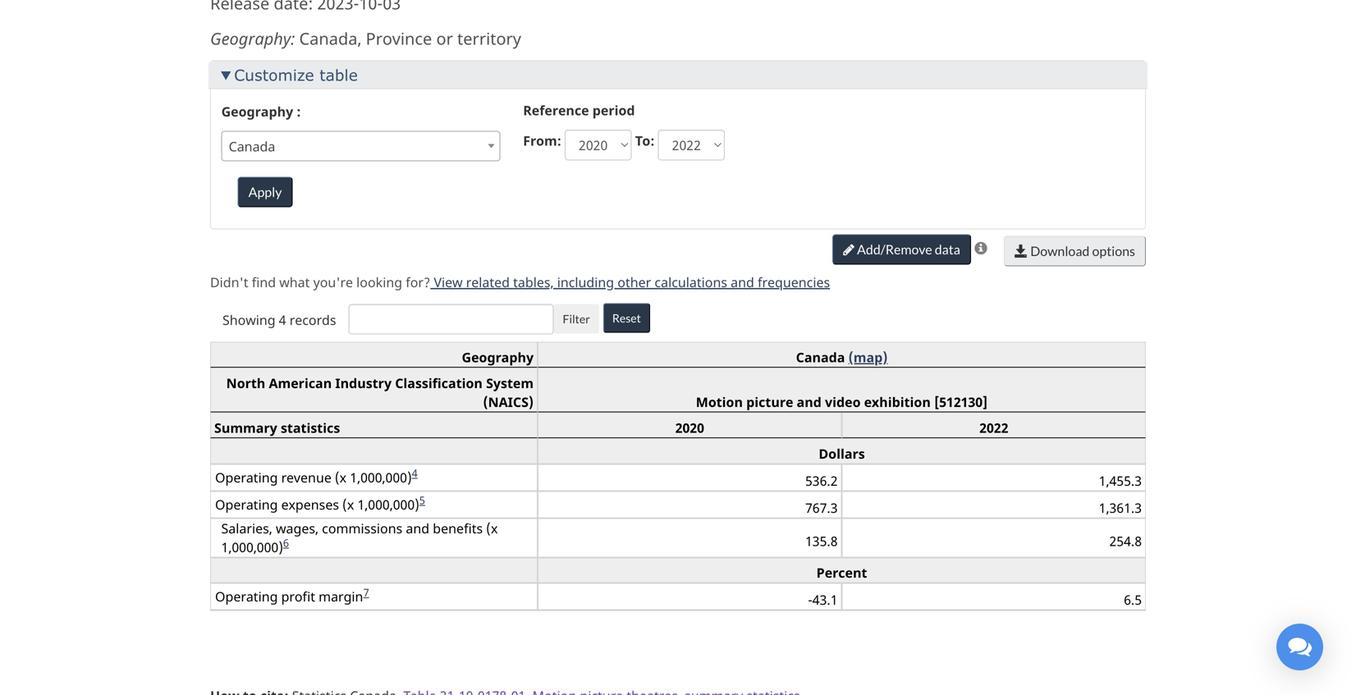Task type: describe. For each thing, give the bounding box(es) containing it.
reset
[[613, 311, 641, 325]]

apply
[[249, 184, 282, 200]]

tables,
[[513, 274, 554, 291]]

classification
[[395, 374, 483, 392]]

43.1
[[813, 591, 838, 609]]

(x for revenue
[[335, 469, 347, 486]]

operating expenses  (x 1,000,000) 5
[[215, 493, 425, 514]]

6 link
[[283, 536, 289, 551]]

territory
[[458, 27, 522, 50]]

1,000,000) for operating expenses  (x 1,000,000)
[[358, 496, 420, 514]]

add/remove
[[857, 242, 933, 258]]

you're
[[313, 274, 353, 291]]

geography for geography :
[[221, 103, 293, 120]]

didn't find what you're looking for? view related tables, including other calculations and frequencies
[[210, 274, 830, 291]]

province
[[366, 27, 432, 50]]

geography:
[[210, 27, 295, 50]]

video
[[825, 393, 861, 411]]

536.2
[[806, 472, 838, 490]]

frequencies
[[758, 274, 830, 291]]

add/remove data help image
[[975, 242, 988, 255]]

motion
[[696, 393, 743, 411]]

customize
[[234, 65, 314, 84]]

motion picture and video exhibition  [512130]
[[696, 393, 988, 411]]

north
[[226, 374, 266, 392]]

for?
[[406, 274, 431, 291]]

135.8
[[806, 532, 838, 550]]

showing 4 records
[[223, 311, 336, 329]]

-43.1
[[808, 591, 838, 609]]

or
[[437, 27, 453, 50]]

options
[[1093, 243, 1136, 259]]

4 inside operating revenue  (x 1,000,000) 4
[[412, 466, 418, 481]]

related
[[466, 274, 510, 291]]

commissions
[[322, 520, 403, 537]]

operating profit margin 7
[[215, 586, 369, 606]]

1 vertical spatial and
[[797, 393, 822, 411]]

1,000,000) for operating revenue  (x 1,000,000)
[[350, 469, 412, 486]]

5 link
[[420, 493, 425, 508]]

including
[[557, 274, 614, 291]]

reference
[[523, 102, 589, 119]]

save image
[[1015, 245, 1028, 258]]

7 link
[[363, 586, 369, 600]]

geography for geography
[[462, 349, 534, 366]]

Canada field
[[221, 131, 500, 161]]

showing
[[223, 311, 276, 329]]

add/remove data
[[855, 242, 961, 258]]

to:
[[635, 132, 655, 150]]

didn't
[[210, 274, 248, 291]]

(map)
[[849, 349, 888, 366]]

[512130]
[[935, 393, 988, 411]]

download options
[[1028, 243, 1136, 259]]

exhibition
[[865, 393, 931, 411]]

0 vertical spatial 4
[[279, 311, 286, 329]]

1,455.3
[[1099, 472, 1142, 490]]

download
[[1031, 243, 1090, 259]]

expenses
[[281, 496, 339, 514]]

open live chat image
[[1277, 624, 1324, 671]]

-
[[808, 591, 813, 609]]

operating for operating revenue  (x 1,000,000)
[[215, 469, 278, 486]]

7
[[363, 586, 369, 600]]

4 link
[[412, 466, 418, 481]]

view
[[434, 274, 463, 291]]

geography :
[[221, 103, 301, 120]]

767.3
[[806, 499, 838, 517]]

other
[[618, 274, 652, 291]]

apply button
[[238, 177, 293, 208]]

reset button
[[604, 304, 650, 333]]

geography: canada, province or territory
[[210, 27, 522, 50]]

from:
[[523, 132, 562, 150]]

margin
[[319, 588, 363, 606]]

records
[[290, 311, 336, 329]]



Task type: locate. For each thing, give the bounding box(es) containing it.
operating down summary
[[215, 469, 278, 486]]

1,000,000) inside salaries, wages, commissions and benefits  (x 1,000,000)
[[221, 539, 283, 556]]

2 vertical spatial (x
[[486, 520, 498, 537]]

statistics
[[281, 419, 340, 437]]

1 horizontal spatial canada
[[796, 349, 846, 366]]

dollars
[[819, 445, 865, 463]]

0 horizontal spatial and
[[406, 520, 430, 537]]

operating up salaries,
[[215, 496, 278, 514]]

6
[[283, 536, 289, 551]]

1 operating from the top
[[215, 469, 278, 486]]

summary statistics
[[214, 419, 340, 437]]

canada
[[229, 137, 275, 155], [796, 349, 846, 366]]

geography up the system
[[462, 349, 534, 366]]

canada for canada (map)
[[796, 349, 846, 366]]

(naics)
[[483, 393, 534, 411]]

find
[[252, 274, 276, 291]]

percent
[[817, 564, 868, 582]]

view related tables, including other calculations and frequencies button
[[431, 274, 830, 291]]

1,361.3
[[1099, 499, 1142, 517]]

data
[[935, 242, 961, 258]]

filter
[[563, 312, 590, 326]]

1,000,000) inside operating revenue  (x 1,000,000) 4
[[350, 469, 412, 486]]

1 vertical spatial geography
[[462, 349, 534, 366]]

picture
[[747, 393, 794, 411]]

(x right benefits
[[486, 520, 498, 537]]

table
[[320, 65, 358, 84]]

1 vertical spatial (x
[[343, 496, 354, 514]]

what
[[279, 274, 310, 291]]

geography down "customize"
[[221, 103, 293, 120]]

salaries, wages, commissions and benefits  (x 1,000,000)
[[221, 520, 498, 556]]

0 vertical spatial canada
[[229, 137, 275, 155]]

2 vertical spatial operating
[[215, 588, 278, 606]]

canada (map)
[[796, 349, 888, 366]]

reference period
[[523, 102, 635, 119]]

0 vertical spatial and
[[731, 274, 755, 291]]

0 vertical spatial (x
[[335, 469, 347, 486]]

canada down geography :
[[229, 137, 275, 155]]

operating left profit
[[215, 588, 278, 606]]

None text field
[[349, 304, 554, 335]]

1,000,000) inside operating expenses  (x 1,000,000) 5
[[358, 496, 420, 514]]

operating for operating expenses  (x 1,000,000)
[[215, 496, 278, 514]]

0 vertical spatial operating
[[215, 469, 278, 486]]

2022
[[980, 419, 1009, 437]]

operating revenue  (x 1,000,000) 4
[[215, 466, 418, 486]]

1 horizontal spatial 4
[[412, 466, 418, 481]]

canada for canada
[[229, 137, 275, 155]]

2 operating from the top
[[215, 496, 278, 514]]

industry
[[335, 374, 392, 392]]

1 horizontal spatial and
[[731, 274, 755, 291]]

north american industry classification system (naics)
[[226, 374, 534, 411]]

benefits
[[433, 520, 483, 537]]

(x inside operating revenue  (x 1,000,000) 4
[[335, 469, 347, 486]]

and
[[731, 274, 755, 291], [797, 393, 822, 411], [406, 520, 430, 537]]

1 vertical spatial operating
[[215, 496, 278, 514]]

6.5
[[1124, 591, 1142, 609]]

download options button
[[1005, 236, 1147, 267]]

canada inside field
[[229, 137, 275, 155]]

operating inside operating profit margin 7
[[215, 588, 278, 606]]

calculations
[[655, 274, 728, 291]]

(x inside salaries, wages, commissions and benefits  (x 1,000,000)
[[486, 520, 498, 537]]

summary
[[214, 419, 277, 437]]

(map) link
[[849, 349, 888, 366]]

1,000,000)
[[350, 469, 412, 486], [358, 496, 420, 514], [221, 539, 283, 556]]

canada,
[[299, 27, 362, 50]]

3 operating from the top
[[215, 588, 278, 606]]

0 horizontal spatial canada
[[229, 137, 275, 155]]

(x for expenses
[[343, 496, 354, 514]]

(x
[[335, 469, 347, 486], [343, 496, 354, 514], [486, 520, 498, 537]]

(x up commissions
[[343, 496, 354, 514]]

filter button
[[554, 304, 599, 334]]

and left frequencies
[[731, 274, 755, 291]]

customize table
[[234, 65, 358, 84]]

operating for operating profit margin
[[215, 588, 278, 606]]

and down 5 link
[[406, 520, 430, 537]]

:
[[297, 103, 301, 120]]

reference period element
[[221, 124, 1144, 161]]

1 horizontal spatial geography
[[462, 349, 534, 366]]

1 vertical spatial 4
[[412, 466, 418, 481]]

period
[[593, 102, 635, 119]]

profit
[[281, 588, 315, 606]]

geography
[[221, 103, 293, 120], [462, 349, 534, 366]]

(x inside operating expenses  (x 1,000,000) 5
[[343, 496, 354, 514]]

system
[[486, 374, 534, 392]]

0 horizontal spatial 4
[[279, 311, 286, 329]]

looking
[[357, 274, 402, 291]]

2 horizontal spatial and
[[797, 393, 822, 411]]

2020
[[676, 419, 705, 437]]

0 horizontal spatial geography
[[221, 103, 293, 120]]

add/remove data button
[[833, 235, 971, 265]]

revenue
[[281, 469, 332, 486]]

1 vertical spatial 1,000,000)
[[358, 496, 420, 514]]

0 vertical spatial geography
[[221, 103, 293, 120]]

american
[[269, 374, 332, 392]]

wages,
[[276, 520, 319, 537]]

and inside salaries, wages, commissions and benefits  (x 1,000,000)
[[406, 520, 430, 537]]

salaries,
[[221, 520, 273, 537]]

operating inside operating revenue  (x 1,000,000) 4
[[215, 469, 278, 486]]

2 vertical spatial and
[[406, 520, 430, 537]]

2 vertical spatial 1,000,000)
[[221, 539, 283, 556]]

canada left (map) link
[[796, 349, 846, 366]]

0 vertical spatial 1,000,000)
[[350, 469, 412, 486]]

1 vertical spatial canada
[[796, 349, 846, 366]]

pencil image
[[844, 244, 855, 257]]

(x up operating expenses  (x 1,000,000) 5
[[335, 469, 347, 486]]

operating inside operating expenses  (x 1,000,000) 5
[[215, 496, 278, 514]]

4
[[279, 311, 286, 329], [412, 466, 418, 481]]

254.8
[[1110, 532, 1142, 550]]

5
[[420, 493, 425, 508]]

and left video
[[797, 393, 822, 411]]

operating
[[215, 469, 278, 486], [215, 496, 278, 514], [215, 588, 278, 606]]



Task type: vqa. For each thing, say whether or not it's contained in the screenshot.


